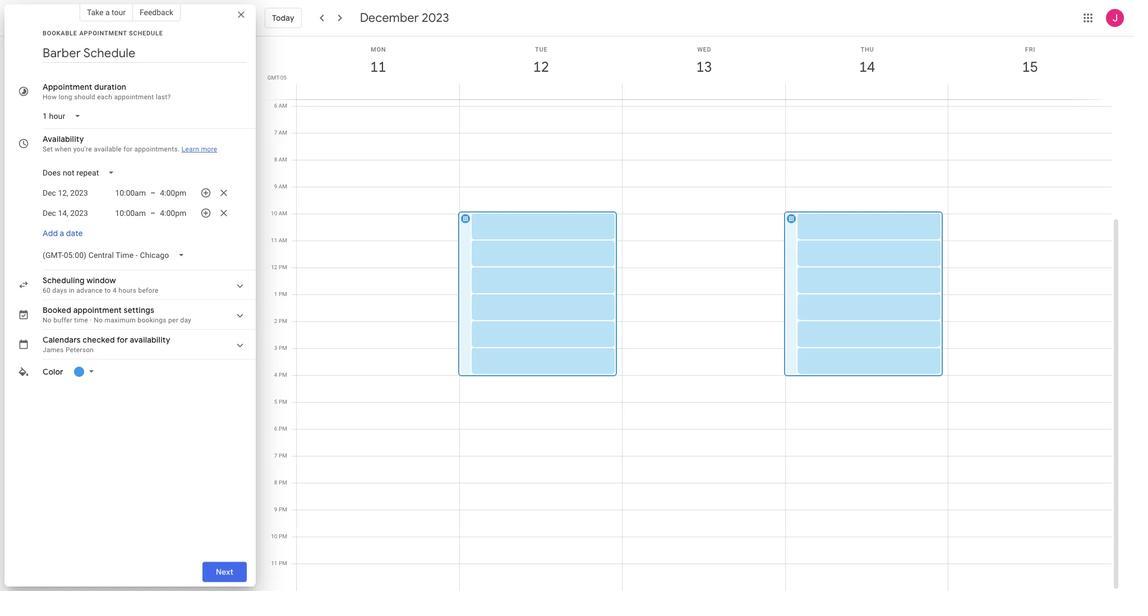 Task type: locate. For each thing, give the bounding box(es) containing it.
more
[[201, 145, 217, 153]]

am down 6 am
[[279, 130, 287, 136]]

1 vertical spatial a
[[60, 228, 64, 238]]

a inside button
[[105, 8, 110, 17]]

1 vertical spatial date text field
[[43, 207, 88, 220]]

1 vertical spatial 7
[[274, 453, 277, 459]]

1 pm from the top
[[279, 264, 287, 270]]

12 down tue
[[533, 58, 549, 76]]

6 down 5
[[274, 426, 277, 432]]

mon
[[371, 46, 386, 53]]

date text field for start time text field
[[43, 207, 88, 220]]

pm up 9 pm
[[279, 480, 287, 486]]

2 – from the top
[[150, 209, 156, 218]]

8 up 9 am
[[274, 157, 277, 163]]

5 pm from the top
[[279, 372, 287, 378]]

a
[[105, 8, 110, 17], [60, 228, 64, 238]]

1 vertical spatial –
[[150, 209, 156, 218]]

am down 8 am
[[279, 183, 287, 190]]

no down booked
[[43, 316, 52, 324]]

9 pm from the top
[[279, 480, 287, 486]]

add a date
[[43, 228, 83, 238]]

for right available
[[124, 145, 133, 153]]

11 down 10 pm on the bottom
[[271, 561, 277, 567]]

pm right 5
[[279, 399, 287, 405]]

1 horizontal spatial no
[[94, 316, 103, 324]]

pm up 7 pm
[[279, 426, 287, 432]]

3 am from the top
[[279, 157, 287, 163]]

end time text field for start time text field
[[160, 207, 191, 220]]

am
[[279, 103, 287, 109], [279, 130, 287, 136], [279, 157, 287, 163], [279, 183, 287, 190], [279, 210, 287, 217], [279, 237, 287, 244]]

1 vertical spatial 10
[[271, 534, 277, 540]]

1 vertical spatial appointment
[[73, 305, 122, 315]]

14
[[859, 58, 875, 76]]

pm for 5 pm
[[279, 399, 287, 405]]

appointment down the duration
[[114, 93, 154, 101]]

0 vertical spatial end time text field
[[160, 186, 191, 200]]

pm for 6 pm
[[279, 426, 287, 432]]

1 vertical spatial 4
[[274, 372, 277, 378]]

4 inside scheduling window 60 days in advance to 4 hours before
[[113, 287, 117, 295]]

gmt-
[[268, 75, 280, 81]]

0 vertical spatial 12
[[533, 58, 549, 76]]

1 vertical spatial 11
[[271, 237, 277, 244]]

am up 7 am
[[279, 103, 287, 109]]

None field
[[38, 106, 90, 126], [38, 163, 124, 183], [38, 245, 194, 265], [38, 106, 90, 126], [38, 163, 124, 183], [38, 245, 194, 265]]

0 vertical spatial 11
[[370, 58, 386, 76]]

1 vertical spatial 12
[[271, 264, 277, 270]]

learn
[[182, 145, 199, 153]]

1 vertical spatial 8
[[274, 480, 277, 486]]

a for take
[[105, 8, 110, 17]]

1 9 from the top
[[274, 183, 277, 190]]

2023
[[422, 10, 449, 26]]

11 am
[[271, 237, 287, 244]]

1 vertical spatial end time text field
[[160, 207, 191, 220]]

7 am
[[274, 130, 287, 136]]

today
[[272, 13, 294, 23]]

end time text field right start time text box
[[160, 186, 191, 200]]

10 for 10 am
[[271, 210, 277, 217]]

5 am from the top
[[279, 210, 287, 217]]

0 vertical spatial 8
[[274, 157, 277, 163]]

10 pm from the top
[[279, 507, 287, 513]]

tue
[[535, 46, 548, 53]]

15 column header
[[949, 36, 1112, 99]]

4 up 5
[[274, 372, 277, 378]]

grid containing 11
[[260, 36, 1121, 591]]

9 up 10 pm on the bottom
[[274, 507, 277, 513]]

pm down 10 pm on the bottom
[[279, 561, 287, 567]]

wed 13
[[696, 46, 712, 76]]

4 am from the top
[[279, 183, 287, 190]]

calendars
[[43, 335, 81, 345]]

pm down "6 pm"
[[279, 453, 287, 459]]

6 pm
[[274, 426, 287, 432]]

2 9 from the top
[[274, 507, 277, 513]]

– right start time text box
[[150, 189, 156, 198]]

11
[[370, 58, 386, 76], [271, 237, 277, 244], [271, 561, 277, 567]]

2 date text field from the top
[[43, 207, 88, 220]]

0 horizontal spatial no
[[43, 316, 52, 324]]

7 pm from the top
[[279, 426, 287, 432]]

pm right 2
[[279, 318, 287, 324]]

15
[[1022, 58, 1038, 76]]

1 7 from the top
[[274, 130, 277, 136]]

8
[[274, 157, 277, 163], [274, 480, 277, 486]]

11 down mon
[[370, 58, 386, 76]]

– for start time text box
[[150, 189, 156, 198]]

long
[[59, 93, 72, 101]]

pm down 8 pm
[[279, 507, 287, 513]]

pm right 1
[[279, 291, 287, 297]]

settings
[[124, 305, 154, 315]]

day
[[180, 316, 191, 324]]

1 vertical spatial 6
[[274, 426, 277, 432]]

7 for 7 pm
[[274, 453, 277, 459]]

pm for 12 pm
[[279, 264, 287, 270]]

0 vertical spatial 7
[[274, 130, 277, 136]]

3
[[274, 345, 277, 351]]

pm down 9 pm
[[279, 534, 287, 540]]

wednesday, december 13 element
[[692, 54, 717, 80]]

appointment inside booked appointment settings no buffer time · no maximum bookings per day
[[73, 305, 122, 315]]

tour
[[112, 8, 126, 17]]

0 vertical spatial 10
[[271, 210, 277, 217]]

scheduling window 60 days in advance to 4 hours before
[[43, 276, 159, 295]]

0 vertical spatial 9
[[274, 183, 277, 190]]

am for 7 am
[[279, 130, 287, 136]]

1 horizontal spatial 12
[[533, 58, 549, 76]]

5
[[274, 399, 277, 405]]

8 down 7 pm
[[274, 480, 277, 486]]

no right ·
[[94, 316, 103, 324]]

11 pm from the top
[[279, 534, 287, 540]]

2 10 from the top
[[271, 534, 277, 540]]

no
[[43, 316, 52, 324], [94, 316, 103, 324]]

7 down "6 pm"
[[274, 453, 277, 459]]

1 vertical spatial 9
[[274, 507, 277, 513]]

pm for 3 pm
[[279, 345, 287, 351]]

2 am from the top
[[279, 130, 287, 136]]

1
[[274, 291, 277, 297]]

for
[[124, 145, 133, 153], [117, 335, 128, 345]]

0 vertical spatial –
[[150, 189, 156, 198]]

1 8 from the top
[[274, 157, 277, 163]]

0 vertical spatial 4
[[113, 287, 117, 295]]

–
[[150, 189, 156, 198], [150, 209, 156, 218]]

gmt-05
[[268, 75, 287, 81]]

2 6 from the top
[[274, 426, 277, 432]]

End time text field
[[160, 186, 191, 200], [160, 207, 191, 220]]

1 date text field from the top
[[43, 186, 88, 200]]

14 column header
[[786, 36, 949, 99]]

– for start time text field
[[150, 209, 156, 218]]

10 up '11 pm'
[[271, 534, 277, 540]]

am for 6 am
[[279, 103, 287, 109]]

1 end time text field from the top
[[160, 186, 191, 200]]

appointment
[[114, 93, 154, 101], [73, 305, 122, 315]]

1 – from the top
[[150, 189, 156, 198]]

0 vertical spatial 6
[[274, 103, 277, 109]]

Date text field
[[43, 186, 88, 200], [43, 207, 88, 220]]

availability
[[130, 335, 170, 345]]

pm for 2 pm
[[279, 318, 287, 324]]

before
[[138, 287, 159, 295]]

6 am from the top
[[279, 237, 287, 244]]

grid
[[260, 36, 1121, 591]]

feedback button
[[133, 3, 181, 21]]

1 am from the top
[[279, 103, 287, 109]]

pm for 9 pm
[[279, 507, 287, 513]]

a left tour
[[105, 8, 110, 17]]

12 up 1
[[271, 264, 277, 270]]

pm up 1 pm
[[279, 264, 287, 270]]

thu
[[861, 46, 875, 53]]

pm right 3
[[279, 345, 287, 351]]

Start time text field
[[114, 207, 146, 220]]

1 vertical spatial for
[[117, 335, 128, 345]]

am up 12 pm
[[279, 237, 287, 244]]

booked
[[43, 305, 71, 315]]

1 6 from the top
[[274, 103, 277, 109]]

12 pm
[[271, 264, 287, 270]]

2 no from the left
[[94, 316, 103, 324]]

appointments.
[[134, 145, 180, 153]]

9 pm
[[274, 507, 287, 513]]

4 pm from the top
[[279, 345, 287, 351]]

12 pm from the top
[[279, 561, 287, 567]]

a right add
[[60, 228, 64, 238]]

7 for 7 am
[[274, 130, 277, 136]]

for down maximum
[[117, 335, 128, 345]]

pm down 3 pm
[[279, 372, 287, 378]]

7
[[274, 130, 277, 136], [274, 453, 277, 459]]

duration
[[94, 82, 126, 92]]

1 10 from the top
[[271, 210, 277, 217]]

am up 9 am
[[279, 157, 287, 163]]

appointment up ·
[[73, 305, 122, 315]]

3 pm from the top
[[279, 318, 287, 324]]

10
[[271, 210, 277, 217], [271, 534, 277, 540]]

0 vertical spatial date text field
[[43, 186, 88, 200]]

– right start time text field
[[150, 209, 156, 218]]

4 right to
[[113, 287, 117, 295]]

end time text field right start time text field
[[160, 207, 191, 220]]

buffer
[[53, 316, 72, 324]]

james
[[43, 346, 64, 354]]

a inside button
[[60, 228, 64, 238]]

take a tour
[[87, 8, 126, 17]]

days
[[52, 287, 67, 295]]

2 pm from the top
[[279, 291, 287, 297]]

booked appointment settings no buffer time · no maximum bookings per day
[[43, 305, 191, 324]]

am down 9 am
[[279, 210, 287, 217]]

7 down 6 am
[[274, 130, 277, 136]]

0 vertical spatial appointment
[[114, 93, 154, 101]]

9 up the 10 am
[[274, 183, 277, 190]]

11 down the 10 am
[[271, 237, 277, 244]]

8 pm
[[274, 480, 287, 486]]

you're
[[73, 145, 92, 153]]

11 for 11 am
[[271, 237, 277, 244]]

0 vertical spatial for
[[124, 145, 133, 153]]

2 vertical spatial 11
[[271, 561, 277, 567]]

6 up 7 am
[[274, 103, 277, 109]]

12 inside column header
[[533, 58, 549, 76]]

6 pm from the top
[[279, 399, 287, 405]]

maximum
[[105, 316, 136, 324]]

2 7 from the top
[[274, 453, 277, 459]]

add a date button
[[38, 223, 87, 244]]

12
[[533, 58, 549, 76], [271, 264, 277, 270]]

1 horizontal spatial a
[[105, 8, 110, 17]]

12 column header
[[459, 36, 623, 99]]

take a tour button
[[80, 3, 133, 21]]

0 vertical spatial a
[[105, 8, 110, 17]]

feedback
[[140, 8, 173, 17]]

pm
[[279, 264, 287, 270], [279, 291, 287, 297], [279, 318, 287, 324], [279, 345, 287, 351], [279, 372, 287, 378], [279, 399, 287, 405], [279, 426, 287, 432], [279, 453, 287, 459], [279, 480, 287, 486], [279, 507, 287, 513], [279, 534, 287, 540], [279, 561, 287, 567]]

friday, december 15 element
[[1018, 54, 1044, 80]]

8 pm from the top
[[279, 453, 287, 459]]

fri 15
[[1022, 46, 1038, 76]]

each
[[97, 93, 112, 101]]

0 horizontal spatial a
[[60, 228, 64, 238]]

0 horizontal spatial 4
[[113, 287, 117, 295]]

10 up 11 am
[[271, 210, 277, 217]]

appointment inside appointment duration how long should each appointment last?
[[114, 93, 154, 101]]

2 end time text field from the top
[[160, 207, 191, 220]]

9
[[274, 183, 277, 190], [274, 507, 277, 513]]

10 for 10 pm
[[271, 534, 277, 540]]

2 8 from the top
[[274, 480, 277, 486]]



Task type: vqa. For each thing, say whether or not it's contained in the screenshot.
CALENDAR COLOR 'menu item'
no



Task type: describe. For each thing, give the bounding box(es) containing it.
a for add
[[60, 228, 64, 238]]

bookings
[[138, 316, 167, 324]]

Start time text field
[[114, 186, 146, 200]]

pm for 7 pm
[[279, 453, 287, 459]]

peterson
[[66, 346, 94, 354]]

to
[[105, 287, 111, 295]]

pm for 4 pm
[[279, 372, 287, 378]]

13 column header
[[622, 36, 786, 99]]

am for 11 am
[[279, 237, 287, 244]]

11 inside 'mon 11'
[[370, 58, 386, 76]]

last?
[[156, 93, 171, 101]]

2 pm
[[274, 318, 287, 324]]

6 for 6 pm
[[274, 426, 277, 432]]

am for 9 am
[[279, 183, 287, 190]]

schedule
[[129, 30, 163, 37]]

thu 14
[[859, 46, 875, 76]]

9 am
[[274, 183, 287, 190]]

60
[[43, 287, 51, 295]]

tue 12
[[533, 46, 549, 76]]

·
[[90, 316, 92, 324]]

10 pm
[[271, 534, 287, 540]]

11 column header
[[296, 36, 460, 99]]

appointment
[[43, 82, 92, 92]]

pm for 10 pm
[[279, 534, 287, 540]]

next button
[[202, 559, 247, 586]]

pm for 1 pm
[[279, 291, 287, 297]]

next
[[216, 567, 233, 577]]

8 for 8 am
[[274, 157, 277, 163]]

window
[[87, 276, 116, 286]]

mon 11
[[370, 46, 386, 76]]

date
[[66, 228, 83, 238]]

10 am
[[271, 210, 287, 217]]

13
[[696, 58, 712, 76]]

availability set when you're available for appointments. learn more
[[43, 134, 217, 153]]

1 pm
[[274, 291, 287, 297]]

december 2023
[[360, 10, 449, 26]]

6 for 6 am
[[274, 103, 277, 109]]

take
[[87, 8, 104, 17]]

for inside availability set when you're available for appointments. learn more
[[124, 145, 133, 153]]

when
[[55, 145, 71, 153]]

pm for 11 pm
[[279, 561, 287, 567]]

bookable
[[43, 30, 77, 37]]

checked
[[83, 335, 115, 345]]

1 no from the left
[[43, 316, 52, 324]]

11 for 11 pm
[[271, 561, 277, 567]]

am for 10 am
[[279, 210, 287, 217]]

availability
[[43, 134, 84, 144]]

appointment duration how long should each appointment last?
[[43, 82, 171, 101]]

8 for 8 pm
[[274, 480, 277, 486]]

wed
[[698, 46, 712, 53]]

fri
[[1026, 46, 1036, 53]]

date text field for start time text box
[[43, 186, 88, 200]]

5 pm
[[274, 399, 287, 405]]

today button
[[265, 4, 302, 31]]

8 am
[[274, 157, 287, 163]]

am for 8 am
[[279, 157, 287, 163]]

scheduling
[[43, 276, 85, 286]]

per
[[168, 316, 178, 324]]

add
[[43, 228, 58, 238]]

bookable appointment schedule
[[43, 30, 163, 37]]

1 horizontal spatial 4
[[274, 372, 277, 378]]

6 am
[[274, 103, 287, 109]]

calendars checked for availability james peterson
[[43, 335, 170, 354]]

Add title text field
[[43, 45, 247, 62]]

december
[[360, 10, 419, 26]]

4 pm
[[274, 372, 287, 378]]

tuesday, december 12 element
[[529, 54, 554, 80]]

color
[[43, 367, 63, 377]]

learn more link
[[182, 145, 217, 153]]

monday, december 11 element
[[365, 54, 391, 80]]

end time text field for start time text box
[[160, 186, 191, 200]]

how
[[43, 93, 57, 101]]

pm for 8 pm
[[279, 480, 287, 486]]

should
[[74, 93, 95, 101]]

hours
[[119, 287, 136, 295]]

for inside calendars checked for availability james peterson
[[117, 335, 128, 345]]

appointment
[[79, 30, 127, 37]]

2
[[274, 318, 277, 324]]

9 for 9 pm
[[274, 507, 277, 513]]

05
[[280, 75, 287, 81]]

0 horizontal spatial 12
[[271, 264, 277, 270]]

in
[[69, 287, 75, 295]]

7 pm
[[274, 453, 287, 459]]

advance
[[76, 287, 103, 295]]

set
[[43, 145, 53, 153]]

time
[[74, 316, 88, 324]]

3 pm
[[274, 345, 287, 351]]

available
[[94, 145, 122, 153]]

9 for 9 am
[[274, 183, 277, 190]]

11 pm
[[271, 561, 287, 567]]

thursday, december 14 element
[[855, 54, 881, 80]]



